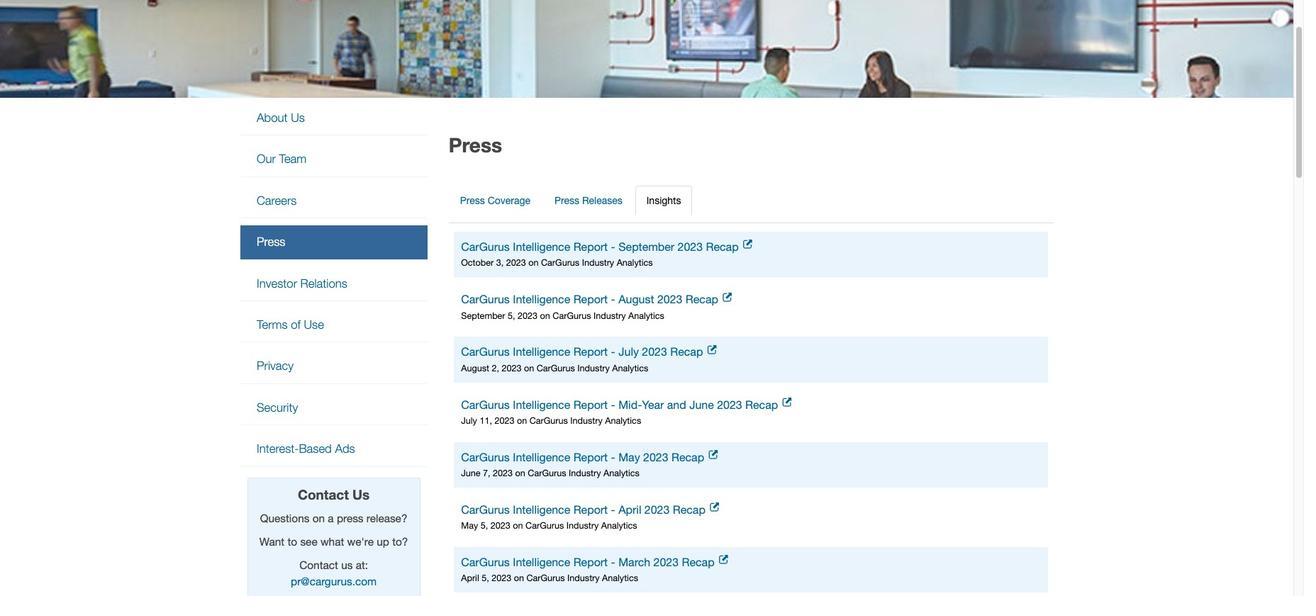 Task type: describe. For each thing, give the bounding box(es) containing it.
cargurus intelligence report - mid-year and june 2023 recap
[[461, 398, 778, 411]]

on for cargurus intelligence report - may 2023 recap
[[515, 468, 525, 479]]

report for september
[[573, 240, 608, 253]]

what
[[320, 535, 344, 548]]

cargurus down "7,"
[[461, 503, 510, 516]]

- for september
[[611, 240, 615, 253]]

on left a
[[312, 512, 325, 525]]

see
[[300, 535, 317, 548]]

on for cargurus intelligence report - september 2023 recap
[[528, 258, 539, 268]]

september 5, 2023 on cargurus industry analytics
[[461, 310, 664, 321]]

recap for cargurus intelligence report - september 2023 recap
[[706, 240, 739, 253]]

terms of use
[[257, 318, 324, 332]]

ads
[[335, 442, 355, 456]]

0 horizontal spatial july
[[461, 415, 477, 426]]

cargurus intelligence report - april 2023 recap
[[461, 503, 706, 516]]

releases
[[582, 195, 622, 206]]

contact for us
[[299, 559, 338, 571]]

industry for march
[[567, 573, 600, 584]]

analytics for july
[[612, 363, 648, 374]]

cargurus up 2,
[[461, 346, 510, 358]]

cargurus up "7,"
[[461, 451, 510, 464]]

terms
[[257, 318, 288, 332]]

about us
[[257, 111, 305, 125]]

cargurus intelligence report - may 2023 recap link
[[461, 449, 1041, 466]]

cargurus up the cargurus intelligence report - may 2023 recap
[[529, 415, 568, 426]]

- for july
[[611, 346, 615, 358]]

press up the press coverage link
[[449, 133, 502, 157]]

intelligence for july
[[513, 346, 570, 358]]

cargurus intelligence report - may 2023 recap
[[461, 451, 704, 464]]

our
[[257, 152, 276, 166]]

our team
[[257, 152, 307, 166]]

we're
[[347, 535, 374, 548]]

investor relations link
[[240, 267, 427, 301]]

recap for cargurus intelligence report - july 2023 recap
[[670, 346, 703, 358]]

tab list containing press coverage
[[449, 182, 1053, 223]]

0 horizontal spatial june
[[461, 468, 480, 479]]

on for cargurus intelligence report - july 2023 recap
[[524, 363, 534, 374]]

july 11, 2023 on cargurus industry analytics
[[461, 415, 641, 426]]

1 horizontal spatial july
[[619, 346, 639, 358]]

industry for august
[[594, 310, 626, 321]]

analytics for mid-
[[605, 415, 641, 426]]

1 vertical spatial april
[[461, 573, 479, 584]]

privacy
[[257, 359, 294, 373]]

2,
[[492, 363, 499, 374]]

cargurus intelligence report - july 2023 recap
[[461, 346, 703, 358]]

cargurus down cargurus intelligence report - august 2023 recap
[[553, 310, 591, 321]]

investor
[[257, 276, 297, 290]]

3,
[[496, 258, 504, 268]]

press releases link
[[543, 186, 634, 215]]

- for august
[[611, 293, 615, 306]]

5, for cargurus intelligence report - march 2023 recap
[[482, 573, 489, 584]]

analytics for march
[[602, 573, 638, 584]]

cargurus up 11,
[[461, 398, 510, 411]]

questions on a press release?
[[260, 512, 407, 525]]

1 vertical spatial may
[[461, 521, 478, 531]]

questions
[[260, 512, 309, 525]]

on for cargurus intelligence report - april 2023 recap
[[513, 521, 523, 531]]

recap for cargurus intelligence report - march 2023 recap
[[682, 556, 715, 569]]

intelligence for september
[[513, 240, 570, 253]]

- for may
[[611, 451, 615, 464]]

0 horizontal spatial august
[[461, 363, 489, 374]]

security
[[257, 401, 298, 415]]

cargurus intelligence report - august 2023 recap
[[461, 293, 718, 306]]

contact us
[[298, 487, 370, 503]]

cargurus intelligence report - july 2023 recap link
[[461, 344, 1041, 360]]

april 5, 2023 on cargurus industry analytics
[[461, 573, 638, 584]]

cargurus down the cargurus intelligence report - may 2023 recap
[[528, 468, 566, 479]]

cargurus down cargurus intelligence report - april 2023 recap
[[526, 521, 564, 531]]

at:
[[356, 559, 368, 571]]

industry for april
[[566, 521, 599, 531]]

report for august
[[573, 293, 608, 306]]

insights link
[[635, 186, 692, 215]]

may 5, 2023 on cargurus industry analytics
[[461, 521, 637, 531]]

analytics for may
[[603, 468, 640, 479]]

intelligence for august
[[513, 293, 570, 306]]

recap for cargurus intelligence report - may 2023 recap
[[672, 451, 704, 464]]

press coverage
[[460, 195, 530, 206]]

cargurus up april 5, 2023 on cargurus industry analytics
[[461, 556, 510, 569]]

cargurus intelligence report - mid-year and june 2023 recap link
[[461, 397, 1041, 413]]

october
[[461, 258, 494, 268]]

insights
[[647, 195, 681, 206]]

contact us at: pr@cargurus.com
[[291, 559, 377, 588]]

cargurus down cargurus intelligence report - september 2023 recap at the top of page
[[541, 258, 579, 268]]

menu containing about us
[[240, 101, 427, 467]]

intelligence for april
[[513, 503, 570, 516]]

october 3, 2023 on cargurus industry analytics
[[461, 258, 653, 268]]

industry for may
[[569, 468, 601, 479]]

- for march
[[611, 556, 615, 569]]

1 horizontal spatial september
[[619, 240, 674, 253]]

want to see what we're up to?
[[259, 535, 408, 548]]

pr@cargurus.com link
[[291, 575, 377, 588]]

about us link
[[240, 101, 427, 135]]

careers
[[257, 193, 297, 208]]

press for press link
[[257, 235, 285, 249]]

to
[[288, 535, 297, 548]]

cargurus intelligence report - september 2023 recap
[[461, 240, 739, 253]]

mid-
[[619, 398, 642, 411]]



Task type: vqa. For each thing, say whether or not it's contained in the screenshot.


Task type: locate. For each thing, give the bounding box(es) containing it.
5,
[[508, 310, 515, 321], [481, 521, 488, 531], [482, 573, 489, 584]]

press left "coverage"
[[460, 195, 485, 206]]

press left releases
[[555, 195, 579, 206]]

on right 3,
[[528, 258, 539, 268]]

press for press coverage
[[460, 195, 485, 206]]

june
[[689, 398, 714, 411], [461, 468, 480, 479]]

0 horizontal spatial us
[[291, 111, 305, 125]]

cargurus intelligence report - march 2023 recap link
[[461, 555, 1041, 571]]

analytics for april
[[601, 521, 637, 531]]

relations
[[300, 276, 347, 290]]

report for july
[[573, 346, 608, 358]]

july
[[619, 346, 639, 358], [461, 415, 477, 426]]

intelligence up april 5, 2023 on cargurus industry analytics
[[513, 556, 570, 569]]

report left mid-
[[573, 398, 608, 411]]

and
[[667, 398, 686, 411]]

1 vertical spatial august
[[461, 363, 489, 374]]

intelligence up july 11, 2023 on cargurus industry analytics
[[513, 398, 570, 411]]

0 horizontal spatial may
[[461, 521, 478, 531]]

recap for cargurus intelligence report - august 2023 recap
[[686, 293, 718, 306]]

cargurus intelligence report - april 2023 recap link
[[461, 502, 1041, 518]]

recap for cargurus intelligence report - april 2023 recap
[[673, 503, 706, 516]]

analytics
[[617, 258, 653, 268], [628, 310, 664, 321], [612, 363, 648, 374], [605, 415, 641, 426], [603, 468, 640, 479], [601, 521, 637, 531], [602, 573, 638, 584]]

us right the about at left top
[[291, 111, 305, 125]]

industry for september
[[582, 258, 614, 268]]

1 horizontal spatial may
[[619, 451, 640, 464]]

industry
[[582, 258, 614, 268], [594, 310, 626, 321], [577, 363, 610, 374], [570, 415, 603, 426], [569, 468, 601, 479], [566, 521, 599, 531], [567, 573, 600, 584]]

april inside cargurus intelligence report - april 2023 recap link
[[619, 503, 641, 516]]

september
[[619, 240, 674, 253], [461, 310, 505, 321]]

cargurus
[[461, 240, 510, 253], [541, 258, 579, 268], [461, 293, 510, 306], [553, 310, 591, 321], [461, 346, 510, 358], [537, 363, 575, 374], [461, 398, 510, 411], [529, 415, 568, 426], [461, 451, 510, 464], [528, 468, 566, 479], [461, 503, 510, 516], [526, 521, 564, 531], [461, 556, 510, 569], [526, 573, 565, 584]]

5, for cargurus intelligence report - august 2023 recap
[[508, 310, 515, 321]]

- left march
[[611, 556, 615, 569]]

may
[[619, 451, 640, 464], [461, 521, 478, 531]]

july left 11,
[[461, 415, 477, 426]]

us for contact us
[[352, 487, 370, 503]]

press coverage link
[[449, 186, 542, 215]]

5 report from the top
[[573, 451, 608, 464]]

want
[[259, 535, 284, 548]]

- up cargurus intelligence report - mid-year and june 2023 recap
[[611, 346, 615, 358]]

on
[[528, 258, 539, 268], [540, 310, 550, 321], [524, 363, 534, 374], [517, 415, 527, 426], [515, 468, 525, 479], [312, 512, 325, 525], [513, 521, 523, 531], [514, 573, 524, 584]]

us for about us
[[291, 111, 305, 125]]

1 - from the top
[[611, 240, 615, 253]]

4 - from the top
[[611, 398, 615, 411]]

1 vertical spatial contact
[[299, 559, 338, 571]]

contact for us
[[298, 487, 349, 503]]

0 vertical spatial june
[[689, 398, 714, 411]]

4 intelligence from the top
[[513, 398, 570, 411]]

cargurus down cargurus intelligence report - july 2023 recap at the bottom
[[537, 363, 575, 374]]

2023
[[678, 240, 703, 253], [506, 258, 526, 268], [657, 293, 682, 306], [518, 310, 538, 321], [642, 346, 667, 358], [502, 363, 522, 374], [717, 398, 742, 411], [495, 415, 514, 426], [643, 451, 668, 464], [493, 468, 513, 479], [644, 503, 670, 516], [491, 521, 510, 531], [654, 556, 679, 569], [492, 573, 511, 584]]

1 vertical spatial us
[[352, 487, 370, 503]]

industry for mid-
[[570, 415, 603, 426]]

1 vertical spatial 5,
[[481, 521, 488, 531]]

september down the october
[[461, 310, 505, 321]]

1 horizontal spatial august
[[619, 293, 654, 306]]

- left mid-
[[611, 398, 615, 411]]

on right 11,
[[517, 415, 527, 426]]

0 horizontal spatial september
[[461, 310, 505, 321]]

6 report from the top
[[573, 503, 608, 516]]

3 intelligence from the top
[[513, 346, 570, 358]]

analytics for august
[[628, 310, 664, 321]]

report up october 3, 2023 on cargurus industry analytics
[[573, 240, 608, 253]]

- down releases
[[611, 240, 615, 253]]

6 - from the top
[[611, 503, 615, 516]]

intelligence up may 5, 2023 on cargurus industry analytics at the left of the page
[[513, 503, 570, 516]]

report for april
[[573, 503, 608, 516]]

interest-based ads link
[[240, 433, 427, 466]]

of
[[291, 318, 301, 332]]

0 vertical spatial 5,
[[508, 310, 515, 321]]

on down cargurus intelligence report - august 2023 recap
[[540, 310, 550, 321]]

security link
[[240, 391, 427, 425]]

- for mid-
[[611, 398, 615, 411]]

industry down the cargurus intelligence report - may 2023 recap
[[569, 468, 601, 479]]

contact inside the 'contact us at: pr@cargurus.com'
[[299, 559, 338, 571]]

2 report from the top
[[573, 293, 608, 306]]

us
[[291, 111, 305, 125], [352, 487, 370, 503]]

press
[[449, 133, 502, 157], [460, 195, 485, 206], [555, 195, 579, 206], [257, 235, 285, 249]]

- down cargurus intelligence report - mid-year and june 2023 recap
[[611, 451, 615, 464]]

careers link
[[240, 184, 427, 218]]

report left march
[[573, 556, 608, 569]]

analytics down cargurus intelligence report - august 2023 recap
[[628, 310, 664, 321]]

4 report from the top
[[573, 398, 608, 411]]

our team link
[[240, 143, 427, 176]]

7,
[[483, 468, 490, 479]]

7 report from the top
[[573, 556, 608, 569]]

about
[[257, 111, 288, 125]]

intelligence for may
[[513, 451, 570, 464]]

pr@cargurus.com
[[291, 575, 377, 588]]

intelligence up october 3, 2023 on cargurus industry analytics
[[513, 240, 570, 253]]

terms of use link
[[240, 308, 427, 342]]

cargurus intelligence report - september 2023 recap link
[[461, 239, 1041, 255]]

on right "7,"
[[515, 468, 525, 479]]

report up august 2, 2023 on cargurus industry analytics
[[573, 346, 608, 358]]

to?
[[392, 535, 408, 548]]

- up september 5, 2023 on cargurus industry analytics
[[611, 293, 615, 306]]

year
[[642, 398, 664, 411]]

analytics up mid-
[[612, 363, 648, 374]]

intelligence for march
[[513, 556, 570, 569]]

analytics down march
[[602, 573, 638, 584]]

on for cargurus intelligence report - march 2023 recap
[[514, 573, 524, 584]]

cargurus down cargurus intelligence report - march 2023 recap
[[526, 573, 565, 584]]

march
[[619, 556, 650, 569]]

0 vertical spatial september
[[619, 240, 674, 253]]

industry up the cargurus intelligence report - may 2023 recap
[[570, 415, 603, 426]]

analytics down the cargurus intelligence report - may 2023 recap
[[603, 468, 640, 479]]

coverage
[[488, 195, 530, 206]]

1 horizontal spatial us
[[352, 487, 370, 503]]

tab list
[[449, 182, 1053, 223]]

6 intelligence from the top
[[513, 503, 570, 516]]

press down careers
[[257, 235, 285, 249]]

report for march
[[573, 556, 608, 569]]

intelligence for mid-
[[513, 398, 570, 411]]

0 vertical spatial may
[[619, 451, 640, 464]]

on down may 5, 2023 on cargurus industry analytics at the left of the page
[[514, 573, 524, 584]]

august 2, 2023 on cargurus industry analytics
[[461, 363, 648, 374]]

report for may
[[573, 451, 608, 464]]

investor relations
[[257, 276, 347, 290]]

- up cargurus intelligence report - march 2023 recap
[[611, 503, 615, 516]]

intelligence up the june 7, 2023 on cargurus industry analytics at the bottom left of page
[[513, 451, 570, 464]]

report for mid-
[[573, 398, 608, 411]]

on up april 5, 2023 on cargurus industry analytics
[[513, 521, 523, 531]]

release?
[[366, 512, 407, 525]]

intelligence
[[513, 240, 570, 253], [513, 293, 570, 306], [513, 346, 570, 358], [513, 398, 570, 411], [513, 451, 570, 464], [513, 503, 570, 516], [513, 556, 570, 569]]

0 vertical spatial july
[[619, 346, 639, 358]]

on for cargurus intelligence report - august 2023 recap
[[540, 310, 550, 321]]

analytics down cargurus intelligence report - september 2023 recap at the top of page
[[617, 258, 653, 268]]

2 intelligence from the top
[[513, 293, 570, 306]]

0 horizontal spatial april
[[461, 573, 479, 584]]

industry down cargurus intelligence report - march 2023 recap
[[567, 573, 600, 584]]

5 - from the top
[[611, 451, 615, 464]]

11,
[[480, 415, 492, 426]]

august left 2,
[[461, 363, 489, 374]]

august down cargurus intelligence report - september 2023 recap at the top of page
[[619, 293, 654, 306]]

0 vertical spatial august
[[619, 293, 654, 306]]

interest-
[[257, 442, 299, 456]]

0 vertical spatial contact
[[298, 487, 349, 503]]

june 7, 2023 on cargurus industry analytics
[[461, 468, 640, 479]]

industry for july
[[577, 363, 610, 374]]

1 horizontal spatial april
[[619, 503, 641, 516]]

june left "7,"
[[461, 468, 480, 479]]

june right and
[[689, 398, 714, 411]]

1 vertical spatial june
[[461, 468, 480, 479]]

team
[[279, 152, 307, 166]]

industry down cargurus intelligence report - july 2023 recap at the bottom
[[577, 363, 610, 374]]

april
[[619, 503, 641, 516], [461, 573, 479, 584]]

intelligence up august 2, 2023 on cargurus industry analytics
[[513, 346, 570, 358]]

analytics down cargurus intelligence report - mid-year and june 2023 recap
[[605, 415, 641, 426]]

1 intelligence from the top
[[513, 240, 570, 253]]

menu
[[240, 101, 427, 467]]

recap
[[706, 240, 739, 253], [686, 293, 718, 306], [670, 346, 703, 358], [745, 398, 778, 411], [672, 451, 704, 464], [673, 503, 706, 516], [682, 556, 715, 569]]

cargurus down the october
[[461, 293, 510, 306]]

industry down cargurus intelligence report - april 2023 recap
[[566, 521, 599, 531]]

report
[[573, 240, 608, 253], [573, 293, 608, 306], [573, 346, 608, 358], [573, 398, 608, 411], [573, 451, 608, 464], [573, 503, 608, 516], [573, 556, 608, 569]]

report up september 5, 2023 on cargurus industry analytics
[[573, 293, 608, 306]]

up
[[377, 535, 389, 548]]

analytics down cargurus intelligence report - april 2023 recap
[[601, 521, 637, 531]]

-
[[611, 240, 615, 253], [611, 293, 615, 306], [611, 346, 615, 358], [611, 398, 615, 411], [611, 451, 615, 464], [611, 503, 615, 516], [611, 556, 615, 569]]

1 vertical spatial july
[[461, 415, 477, 426]]

contact up a
[[298, 487, 349, 503]]

use
[[304, 318, 324, 332]]

cargurus up the october
[[461, 240, 510, 253]]

on right 2,
[[524, 363, 534, 374]]

1 report from the top
[[573, 240, 608, 253]]

press link
[[240, 226, 427, 259]]

on for cargurus intelligence report - mid-year and june 2023 recap
[[517, 415, 527, 426]]

3 - from the top
[[611, 346, 615, 358]]

us up press at the left bottom
[[352, 487, 370, 503]]

industry down cargurus intelligence report - august 2023 recap
[[594, 310, 626, 321]]

7 intelligence from the top
[[513, 556, 570, 569]]

privacy link
[[240, 350, 427, 383]]

intelligence up september 5, 2023 on cargurus industry analytics
[[513, 293, 570, 306]]

5, for cargurus intelligence report - april 2023 recap
[[481, 521, 488, 531]]

analytics for september
[[617, 258, 653, 268]]

us
[[341, 559, 353, 571]]

0 vertical spatial us
[[291, 111, 305, 125]]

press releases
[[555, 195, 622, 206]]

1 vertical spatial september
[[461, 310, 505, 321]]

- for april
[[611, 503, 615, 516]]

cargurus intelligence report - august 2023 recap link
[[461, 292, 1041, 308]]

3 report from the top
[[573, 346, 608, 358]]

1 horizontal spatial june
[[689, 398, 714, 411]]

july up mid-
[[619, 346, 639, 358]]

press for press releases
[[555, 195, 579, 206]]

2 vertical spatial 5,
[[482, 573, 489, 584]]

contact up pr@cargurus.com
[[299, 559, 338, 571]]

based
[[299, 442, 332, 456]]

september down 'insights'
[[619, 240, 674, 253]]

5 intelligence from the top
[[513, 451, 570, 464]]

report up may 5, 2023 on cargurus industry analytics at the left of the page
[[573, 503, 608, 516]]

a
[[328, 512, 334, 525]]

report up the june 7, 2023 on cargurus industry analytics at the bottom left of page
[[573, 451, 608, 464]]

2 - from the top
[[611, 293, 615, 306]]

press
[[337, 512, 363, 525]]

industry down cargurus intelligence report - september 2023 recap at the top of page
[[582, 258, 614, 268]]

0 vertical spatial april
[[619, 503, 641, 516]]

7 - from the top
[[611, 556, 615, 569]]

interest-based ads
[[257, 442, 355, 456]]

cargurus intelligence report - march 2023 recap
[[461, 556, 715, 569]]

august
[[619, 293, 654, 306], [461, 363, 489, 374]]



